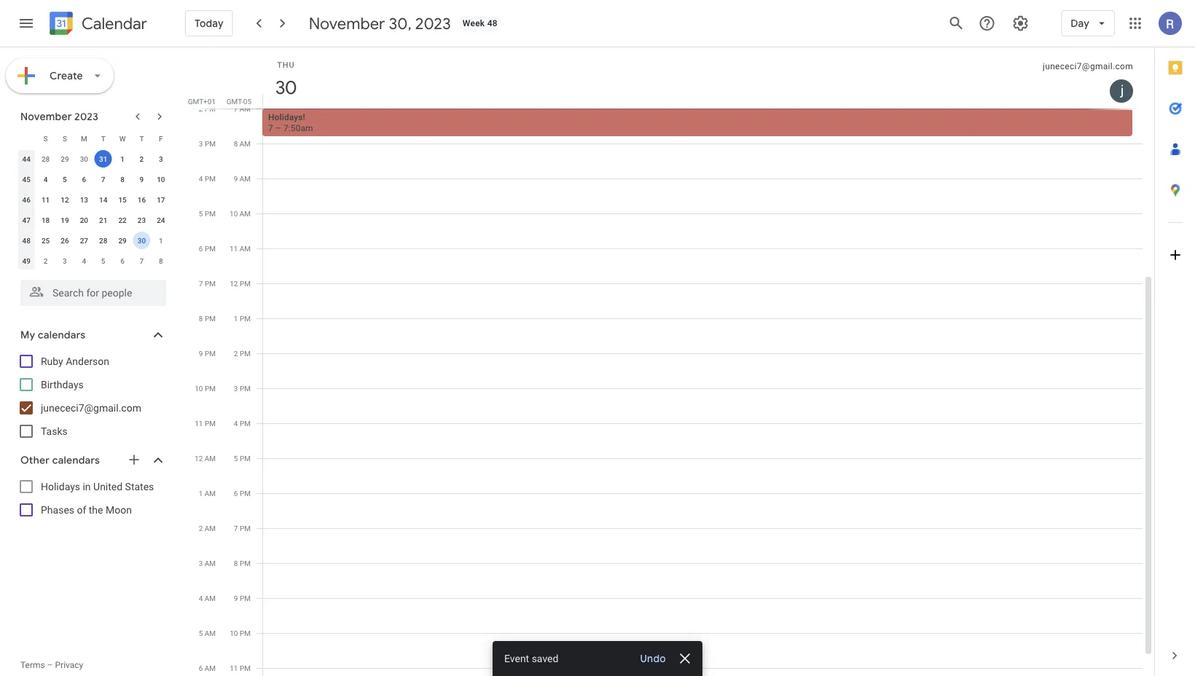 Task type: locate. For each thing, give the bounding box(es) containing it.
0 horizontal spatial 48
[[22, 236, 31, 245]]

junececi7@gmail.com down birthdays
[[41, 402, 141, 414]]

8 right 3 am
[[234, 559, 238, 568]]

calendars up ruby
[[38, 329, 86, 342]]

12 element
[[56, 191, 74, 208]]

7 pm left 12 pm
[[199, 279, 216, 288]]

row containing 46
[[17, 190, 171, 210]]

2 left gmt-
[[199, 104, 203, 113]]

my calendars button
[[3, 324, 181, 347]]

event
[[504, 653, 529, 665]]

7 pm right 2 am
[[234, 524, 251, 533]]

11
[[41, 195, 50, 204], [230, 244, 238, 253], [195, 419, 203, 428], [230, 664, 238, 673]]

9 pm
[[199, 349, 216, 358], [234, 594, 251, 603]]

day button
[[1062, 6, 1115, 41]]

2 pm down "1 pm"
[[234, 349, 251, 358]]

6 am
[[199, 664, 216, 673]]

1 down 12 am
[[199, 489, 203, 498]]

2 up 3 am
[[199, 524, 203, 533]]

12 up '1 am' on the left of page
[[195, 454, 203, 463]]

thursday, november 30 element
[[269, 71, 303, 104]]

1 vertical spatial 28
[[99, 236, 107, 245]]

1 vertical spatial –
[[47, 660, 53, 671]]

24
[[157, 216, 165, 225]]

2 vertical spatial 12
[[195, 454, 203, 463]]

11 pm right "6 am"
[[230, 664, 251, 673]]

28 for october 28 element
[[41, 155, 50, 163]]

2023 right 30,
[[415, 13, 451, 34]]

2 right "october 31, today" element
[[140, 155, 144, 163]]

1 for 1 pm
[[234, 314, 238, 323]]

7:50am
[[284, 123, 313, 133]]

0 horizontal spatial 2 pm
[[199, 104, 216, 113]]

0 vertical spatial 11 pm
[[195, 419, 216, 428]]

9
[[234, 174, 238, 183], [140, 175, 144, 184], [199, 349, 203, 358], [234, 594, 238, 603]]

0 horizontal spatial –
[[47, 660, 53, 671]]

1 down 12 pm
[[234, 314, 238, 323]]

6 pm left 11 am
[[199, 244, 216, 253]]

1 vertical spatial 2023
[[74, 110, 98, 123]]

– down holidays!
[[275, 123, 281, 133]]

1 vertical spatial 9 pm
[[234, 594, 251, 603]]

13
[[80, 195, 88, 204]]

16 element
[[133, 191, 150, 208]]

29
[[61, 155, 69, 163], [118, 236, 127, 245]]

december 8 element
[[152, 252, 170, 270]]

48 left 25
[[22, 236, 31, 245]]

29 right october 28 element
[[61, 155, 69, 163]]

united
[[93, 481, 123, 493]]

2
[[199, 104, 203, 113], [140, 155, 144, 163], [44, 257, 48, 265], [234, 349, 238, 358], [199, 524, 203, 533]]

6 right '1 am' on the left of page
[[234, 489, 238, 498]]

47
[[22, 216, 31, 225]]

row group containing 44
[[17, 149, 171, 271]]

30 down thu
[[274, 75, 295, 100]]

1 horizontal spatial 30
[[138, 236, 146, 245]]

1 vertical spatial 6 pm
[[234, 489, 251, 498]]

row containing 48
[[17, 230, 171, 251]]

8 left "1 pm"
[[199, 314, 203, 323]]

junececi7@gmail.com down 'day' popup button at the right
[[1043, 61, 1134, 71]]

11 right 46
[[41, 195, 50, 204]]

5 up "6 am"
[[199, 629, 203, 638]]

8 am
[[234, 139, 251, 148]]

in
[[83, 481, 91, 493]]

1 horizontal spatial 48
[[487, 18, 498, 28]]

row containing 44
[[17, 149, 171, 169]]

0 vertical spatial 12
[[61, 195, 69, 204]]

1 vertical spatial calendars
[[52, 454, 100, 467]]

1 horizontal spatial 10 pm
[[230, 629, 251, 638]]

5 pm left the 10 am
[[199, 209, 216, 218]]

30 right "29" element
[[138, 236, 146, 245]]

48
[[487, 18, 498, 28], [22, 236, 31, 245]]

0 vertical spatial 7 pm
[[199, 279, 216, 288]]

my calendars list
[[3, 350, 181, 443]]

12
[[61, 195, 69, 204], [230, 279, 238, 288], [195, 454, 203, 463]]

30 for 30 'element'
[[138, 236, 146, 245]]

0 vertical spatial 8 pm
[[199, 314, 216, 323]]

1 vertical spatial 10 pm
[[230, 629, 251, 638]]

30 inside 'element'
[[138, 236, 146, 245]]

am
[[240, 104, 251, 113], [240, 139, 251, 148], [240, 174, 251, 183], [240, 209, 251, 218], [240, 244, 251, 253], [205, 454, 216, 463], [205, 489, 216, 498], [205, 524, 216, 533], [205, 559, 216, 568], [205, 594, 216, 603], [205, 629, 216, 638], [205, 664, 216, 673]]

1 horizontal spatial 4 pm
[[234, 419, 251, 428]]

am up the 4 am
[[205, 559, 216, 568]]

row group inside november 2023 "grid"
[[17, 149, 171, 271]]

1 horizontal spatial november
[[309, 13, 385, 34]]

1 vertical spatial 29
[[118, 236, 127, 245]]

0 horizontal spatial 30
[[80, 155, 88, 163]]

30 right october 29 element
[[80, 155, 88, 163]]

12 down 11 am
[[230, 279, 238, 288]]

0 vertical spatial 2023
[[415, 13, 451, 34]]

6 left 11 am
[[199, 244, 203, 253]]

1 pm
[[234, 314, 251, 323]]

november 2023 grid
[[14, 128, 171, 271]]

0 horizontal spatial s
[[43, 134, 48, 143]]

0 horizontal spatial 12
[[61, 195, 69, 204]]

moon
[[106, 504, 132, 516]]

main drawer image
[[17, 15, 35, 32]]

october 31, today element
[[95, 150, 112, 168]]

28 right 27 element
[[99, 236, 107, 245]]

0 vertical spatial 29
[[61, 155, 69, 163]]

0 vertical spatial 2 pm
[[199, 104, 216, 113]]

4 pm
[[199, 174, 216, 183], [234, 419, 251, 428]]

0 vertical spatial 28
[[41, 155, 50, 163]]

calendars
[[38, 329, 86, 342], [52, 454, 100, 467]]

2023
[[415, 13, 451, 34], [74, 110, 98, 123]]

am for 11 am
[[240, 244, 251, 253]]

7 row from the top
[[17, 251, 171, 271]]

5 pm
[[199, 209, 216, 218], [234, 454, 251, 463]]

1 vertical spatial 4 pm
[[234, 419, 251, 428]]

s left m
[[63, 134, 67, 143]]

0 horizontal spatial 6 pm
[[199, 244, 216, 253]]

8 down 7 am
[[234, 139, 238, 148]]

11 inside november 2023 "grid"
[[41, 195, 50, 204]]

11 pm up 12 am
[[195, 419, 216, 428]]

7
[[234, 104, 238, 113], [268, 123, 273, 133], [101, 175, 105, 184], [140, 257, 144, 265], [199, 279, 203, 288], [234, 524, 238, 533]]

5 row from the top
[[17, 210, 171, 230]]

12 pm
[[230, 279, 251, 288]]

5
[[63, 175, 67, 184], [199, 209, 203, 218], [101, 257, 105, 265], [234, 454, 238, 463], [199, 629, 203, 638]]

t
[[101, 134, 105, 143], [140, 134, 144, 143]]

add other calendars image
[[127, 453, 141, 467]]

december 2 element
[[37, 252, 54, 270]]

am up "8 am"
[[240, 104, 251, 113]]

states
[[125, 481, 154, 493]]

7 am
[[234, 104, 251, 113]]

3 row from the top
[[17, 169, 171, 190]]

1 horizontal spatial t
[[140, 134, 144, 143]]

calendars for other calendars
[[52, 454, 100, 467]]

30 inside column header
[[274, 75, 295, 100]]

29 right 28 element
[[118, 236, 127, 245]]

1 inside december 1 element
[[159, 236, 163, 245]]

6 row from the top
[[17, 230, 171, 251]]

10 pm
[[195, 384, 216, 393], [230, 629, 251, 638]]

1 vertical spatial november
[[20, 110, 72, 123]]

0 vertical spatial november
[[309, 13, 385, 34]]

22 element
[[114, 211, 131, 229]]

None search field
[[0, 274, 181, 306]]

2 horizontal spatial 30
[[274, 75, 295, 100]]

t right m
[[101, 134, 105, 143]]

3 up the 4 am
[[199, 559, 203, 568]]

0 vertical spatial calendars
[[38, 329, 86, 342]]

0 vertical spatial junececi7@gmail.com
[[1043, 61, 1134, 71]]

event saved
[[504, 653, 559, 665]]

0 vertical spatial 30
[[274, 75, 295, 100]]

0 horizontal spatial junececi7@gmail.com
[[41, 402, 141, 414]]

29 element
[[114, 232, 131, 249]]

8
[[234, 139, 238, 148], [120, 175, 125, 184], [159, 257, 163, 265], [199, 314, 203, 323], [234, 559, 238, 568]]

15 element
[[114, 191, 131, 208]]

12 inside row
[[61, 195, 69, 204]]

1 horizontal spatial 2 pm
[[234, 349, 251, 358]]

am down 9 am
[[240, 209, 251, 218]]

0 vertical spatial –
[[275, 123, 281, 133]]

s
[[43, 134, 48, 143], [63, 134, 67, 143]]

10 up "17" at the top of the page
[[157, 175, 165, 184]]

1 horizontal spatial 9 pm
[[234, 594, 251, 603]]

my
[[20, 329, 35, 342]]

am down 7 am
[[240, 139, 251, 148]]

3
[[199, 139, 203, 148], [159, 155, 163, 163], [63, 257, 67, 265], [234, 384, 238, 393], [199, 559, 203, 568]]

am for 8 am
[[240, 139, 251, 148]]

0 vertical spatial 3 pm
[[199, 139, 216, 148]]

1 row from the top
[[17, 128, 171, 149]]

saved
[[532, 653, 559, 665]]

gmt-05
[[227, 97, 251, 106]]

1 vertical spatial 3 pm
[[234, 384, 251, 393]]

pm
[[205, 104, 216, 113], [205, 139, 216, 148], [205, 174, 216, 183], [205, 209, 216, 218], [205, 244, 216, 253], [205, 279, 216, 288], [240, 279, 251, 288], [205, 314, 216, 323], [240, 314, 251, 323], [205, 349, 216, 358], [240, 349, 251, 358], [205, 384, 216, 393], [240, 384, 251, 393], [205, 419, 216, 428], [240, 419, 251, 428], [240, 454, 251, 463], [240, 489, 251, 498], [240, 524, 251, 533], [240, 559, 251, 568], [240, 594, 251, 603], [240, 629, 251, 638], [240, 664, 251, 673]]

am down 5 am
[[205, 664, 216, 673]]

10 pm up 12 am
[[195, 384, 216, 393]]

11 pm
[[195, 419, 216, 428], [230, 664, 251, 673]]

9 inside row
[[140, 175, 144, 184]]

25 element
[[37, 232, 54, 249]]

terms – privacy
[[20, 660, 83, 671]]

1 horizontal spatial 7 pm
[[234, 524, 251, 533]]

2 vertical spatial 30
[[138, 236, 146, 245]]

28 element
[[95, 232, 112, 249]]

1 vertical spatial 7 pm
[[234, 524, 251, 533]]

calendars up in
[[52, 454, 100, 467]]

row group
[[17, 149, 171, 271]]

am up "6 am"
[[205, 629, 216, 638]]

1 vertical spatial junececi7@gmail.com
[[41, 402, 141, 414]]

0 horizontal spatial 5 pm
[[199, 209, 216, 218]]

7 inside the holidays! 7 – 7:50am
[[268, 123, 273, 133]]

calendars inside 'dropdown button'
[[38, 329, 86, 342]]

privacy link
[[55, 660, 83, 671]]

8 right december 7 element
[[159, 257, 163, 265]]

12 right 11 element
[[61, 195, 69, 204]]

am down "8 am"
[[240, 174, 251, 183]]

row
[[17, 128, 171, 149], [17, 149, 171, 169], [17, 169, 171, 190], [17, 190, 171, 210], [17, 210, 171, 230], [17, 230, 171, 251], [17, 251, 171, 271]]

5 pm right 12 am
[[234, 454, 251, 463]]

0 horizontal spatial 10 pm
[[195, 384, 216, 393]]

november for november 2023
[[20, 110, 72, 123]]

5 left the 10 am
[[199, 209, 203, 218]]

am for 6 am
[[205, 664, 216, 673]]

am up 3 am
[[205, 524, 216, 533]]

0 horizontal spatial t
[[101, 134, 105, 143]]

7 pm
[[199, 279, 216, 288], [234, 524, 251, 533]]

10 pm right 5 am
[[230, 629, 251, 638]]

november up october 28 element
[[20, 110, 72, 123]]

0 horizontal spatial 3 pm
[[199, 139, 216, 148]]

tab list
[[1155, 47, 1196, 636]]

1 horizontal spatial junececi7@gmail.com
[[1043, 61, 1134, 71]]

10
[[157, 175, 165, 184], [230, 209, 238, 218], [195, 384, 203, 393], [230, 629, 238, 638]]

1 horizontal spatial s
[[63, 134, 67, 143]]

holidays! 7 – 7:50am
[[268, 112, 313, 133]]

10 inside 'element'
[[157, 175, 165, 184]]

3 pm left "8 am"
[[199, 139, 216, 148]]

row containing 49
[[17, 251, 171, 271]]

thu
[[277, 60, 295, 69]]

am up 12 pm
[[240, 244, 251, 253]]

1 horizontal spatial 29
[[118, 236, 127, 245]]

8 pm right 3 am
[[234, 559, 251, 568]]

6 down 5 am
[[199, 664, 203, 673]]

calendars inside dropdown button
[[52, 454, 100, 467]]

31 cell
[[94, 149, 113, 169]]

holidays!
[[268, 112, 305, 122]]

28
[[41, 155, 50, 163], [99, 236, 107, 245]]

– right 'terms'
[[47, 660, 53, 671]]

21
[[99, 216, 107, 225]]

junececi7@gmail.com inside 30 column header
[[1043, 61, 1134, 71]]

0 horizontal spatial 11 pm
[[195, 419, 216, 428]]

16
[[138, 195, 146, 204]]

2 left the december 3 element
[[44, 257, 48, 265]]

7 left 05
[[234, 104, 238, 113]]

0 horizontal spatial 29
[[61, 155, 69, 163]]

settings menu image
[[1012, 15, 1030, 32]]

1
[[120, 155, 125, 163], [159, 236, 163, 245], [234, 314, 238, 323], [199, 489, 203, 498]]

3 down "1 pm"
[[234, 384, 238, 393]]

of
[[77, 504, 86, 516]]

december 1 element
[[152, 232, 170, 249]]

holidays
[[41, 481, 80, 493]]

am up 2 am
[[205, 489, 216, 498]]

am up '1 am' on the left of page
[[205, 454, 216, 463]]

3 pm down "1 pm"
[[234, 384, 251, 393]]

1 horizontal spatial –
[[275, 123, 281, 133]]

row containing s
[[17, 128, 171, 149]]

12 for 12
[[61, 195, 69, 204]]

phases of the moon
[[41, 504, 132, 516]]

46
[[22, 195, 31, 204]]

11 down the 10 am
[[230, 244, 238, 253]]

1 horizontal spatial 12
[[195, 454, 203, 463]]

t right w
[[140, 134, 144, 143]]

1 horizontal spatial 8 pm
[[234, 559, 251, 568]]

s up october 28 element
[[43, 134, 48, 143]]

am for 12 am
[[205, 454, 216, 463]]

am for 10 am
[[240, 209, 251, 218]]

1 vertical spatial 11 pm
[[230, 664, 251, 673]]

am for 7 am
[[240, 104, 251, 113]]

am down 3 am
[[205, 594, 216, 603]]

3 right f
[[199, 139, 203, 148]]

2 horizontal spatial 12
[[230, 279, 238, 288]]

1 vertical spatial 12
[[230, 279, 238, 288]]

6 pm right '1 am' on the left of page
[[234, 489, 251, 498]]

0 horizontal spatial november
[[20, 110, 72, 123]]

2 pm left gmt-
[[199, 104, 216, 113]]

1 vertical spatial 30
[[80, 155, 88, 163]]

october 29 element
[[56, 150, 74, 168]]

0 horizontal spatial 28
[[41, 155, 50, 163]]

6 pm
[[199, 244, 216, 253], [234, 489, 251, 498]]

8 pm left "1 pm"
[[199, 314, 216, 323]]

1 horizontal spatial 2023
[[415, 13, 451, 34]]

1 right 30 'cell'
[[159, 236, 163, 245]]

anderson
[[66, 355, 109, 367]]

1 horizontal spatial 28
[[99, 236, 107, 245]]

6 right december 5 element
[[120, 257, 125, 265]]

november left 30,
[[309, 13, 385, 34]]

1 vertical spatial 48
[[22, 236, 31, 245]]

2023 up m
[[74, 110, 98, 123]]

29 for "29" element
[[118, 236, 127, 245]]

1 horizontal spatial 5 pm
[[234, 454, 251, 463]]

0 horizontal spatial 9 pm
[[199, 349, 216, 358]]

0 horizontal spatial 4 pm
[[199, 174, 216, 183]]

october 30 element
[[75, 150, 93, 168]]

– inside the holidays! 7 – 7:50am
[[275, 123, 281, 133]]

3 pm
[[199, 139, 216, 148], [234, 384, 251, 393]]

4 row from the top
[[17, 190, 171, 210]]

48 right week
[[487, 18, 498, 28]]

2 row from the top
[[17, 149, 171, 169]]

13 element
[[75, 191, 93, 208]]

7 down holidays!
[[268, 123, 273, 133]]

28 right 44
[[41, 155, 50, 163]]

1 horizontal spatial 6 pm
[[234, 489, 251, 498]]

7 left 12 pm
[[199, 279, 203, 288]]

6
[[82, 175, 86, 184], [199, 244, 203, 253], [120, 257, 125, 265], [234, 489, 238, 498], [199, 664, 203, 673]]



Task type: vqa. For each thing, say whether or not it's contained in the screenshot.


Task type: describe. For each thing, give the bounding box(es) containing it.
30 column header
[[262, 47, 1143, 109]]

1 for 1 am
[[199, 489, 203, 498]]

05
[[243, 97, 251, 106]]

5 am
[[199, 629, 216, 638]]

ruby anderson
[[41, 355, 109, 367]]

48 inside november 2023 "grid"
[[22, 236, 31, 245]]

gmt-
[[227, 97, 243, 106]]

1 t from the left
[[101, 134, 105, 143]]

11 am
[[230, 244, 251, 253]]

other calendars list
[[3, 475, 181, 522]]

1 vertical spatial 8 pm
[[234, 559, 251, 568]]

17
[[157, 195, 165, 204]]

f
[[159, 134, 163, 143]]

10 right 5 am
[[230, 629, 238, 638]]

30 for october 30 element
[[80, 155, 88, 163]]

undo
[[640, 652, 666, 666]]

2 t from the left
[[140, 134, 144, 143]]

w
[[119, 134, 126, 143]]

31
[[99, 155, 107, 163]]

27 element
[[75, 232, 93, 249]]

thu 30
[[274, 60, 295, 100]]

7 right 2 am
[[234, 524, 238, 533]]

Search for people text field
[[29, 280, 157, 306]]

10 up 12 am
[[195, 384, 203, 393]]

other calendars button
[[3, 449, 181, 472]]

2 down "1 pm"
[[234, 349, 238, 358]]

october 28 element
[[37, 150, 54, 168]]

14
[[99, 195, 107, 204]]

3 left december 4 element in the top of the page
[[63, 257, 67, 265]]

birthdays
[[41, 379, 84, 391]]

other calendars
[[20, 454, 100, 467]]

45
[[22, 175, 31, 184]]

5 down october 29 element
[[63, 175, 67, 184]]

november for november 30, 2023
[[309, 13, 385, 34]]

0 vertical spatial 5 pm
[[199, 209, 216, 218]]

23
[[138, 216, 146, 225]]

am for 1 am
[[205, 489, 216, 498]]

23 element
[[133, 211, 150, 229]]

30 cell
[[132, 230, 151, 251]]

21 element
[[95, 211, 112, 229]]

27
[[80, 236, 88, 245]]

november 30, 2023
[[309, 13, 451, 34]]

19 element
[[56, 211, 74, 229]]

the
[[89, 504, 103, 516]]

2 am
[[199, 524, 216, 533]]

24 element
[[152, 211, 170, 229]]

11 element
[[37, 191, 54, 208]]

11 right "6 am"
[[230, 664, 238, 673]]

0 vertical spatial 6 pm
[[199, 244, 216, 253]]

18
[[41, 216, 50, 225]]

0 vertical spatial 9 pm
[[199, 349, 216, 358]]

day
[[1071, 17, 1090, 30]]

12 for 12 am
[[195, 454, 203, 463]]

m
[[81, 134, 87, 143]]

7 down "october 31, today" element
[[101, 175, 105, 184]]

am for 5 am
[[205, 629, 216, 638]]

5 right 12 am
[[234, 454, 238, 463]]

am for 2 am
[[205, 524, 216, 533]]

20 element
[[75, 211, 93, 229]]

junececi7@gmail.com inside my calendars list
[[41, 402, 141, 414]]

today
[[195, 17, 224, 30]]

december 4 element
[[75, 252, 93, 270]]

november 2023
[[20, 110, 98, 123]]

30 grid
[[187, 47, 1155, 676]]

calendars for my calendars
[[38, 329, 86, 342]]

am for 3 am
[[205, 559, 216, 568]]

20
[[80, 216, 88, 225]]

row containing 47
[[17, 210, 171, 230]]

12 for 12 pm
[[230, 279, 238, 288]]

create
[[50, 69, 83, 82]]

18 element
[[37, 211, 54, 229]]

am for 9 am
[[240, 174, 251, 183]]

holidays in united states
[[41, 481, 154, 493]]

1 vertical spatial 2 pm
[[234, 349, 251, 358]]

1 am
[[199, 489, 216, 498]]

5 right december 4 element in the top of the page
[[101, 257, 105, 265]]

44
[[22, 155, 31, 163]]

10 am
[[230, 209, 251, 218]]

25
[[41, 236, 50, 245]]

1 for december 1 element
[[159, 236, 163, 245]]

calendar
[[82, 13, 147, 34]]

gmt+01
[[188, 97, 216, 106]]

49
[[22, 257, 31, 265]]

week 48
[[463, 18, 498, 28]]

my calendars
[[20, 329, 86, 342]]

0 vertical spatial 48
[[487, 18, 498, 28]]

26 element
[[56, 232, 74, 249]]

1 vertical spatial 5 pm
[[234, 454, 251, 463]]

week
[[463, 18, 485, 28]]

terms
[[20, 660, 45, 671]]

8 up 15 element
[[120, 175, 125, 184]]

29 for october 29 element
[[61, 155, 69, 163]]

row containing 45
[[17, 169, 171, 190]]

0 vertical spatial 4 pm
[[199, 174, 216, 183]]

17 element
[[152, 191, 170, 208]]

1 s from the left
[[43, 134, 48, 143]]

today button
[[185, 6, 233, 41]]

calendar element
[[47, 9, 147, 41]]

0 horizontal spatial 8 pm
[[199, 314, 216, 323]]

create button
[[6, 58, 114, 93]]

undo button
[[635, 652, 672, 666]]

7 left december 8 element
[[140, 257, 144, 265]]

19
[[61, 216, 69, 225]]

3 down f
[[159, 155, 163, 163]]

1 horizontal spatial 3 pm
[[234, 384, 251, 393]]

0 horizontal spatial 2023
[[74, 110, 98, 123]]

terms link
[[20, 660, 45, 671]]

phases
[[41, 504, 74, 516]]

30 element
[[133, 232, 150, 249]]

0 horizontal spatial 7 pm
[[199, 279, 216, 288]]

calendar heading
[[79, 13, 147, 34]]

26
[[61, 236, 69, 245]]

10 element
[[152, 171, 170, 188]]

december 3 element
[[56, 252, 74, 270]]

1 right "october 31, today" element
[[120, 155, 125, 163]]

30,
[[389, 13, 412, 34]]

4 am
[[199, 594, 216, 603]]

9 am
[[234, 174, 251, 183]]

privacy
[[55, 660, 83, 671]]

0 vertical spatial 10 pm
[[195, 384, 216, 393]]

am for 4 am
[[205, 594, 216, 603]]

28 for 28 element
[[99, 236, 107, 245]]

22
[[118, 216, 127, 225]]

tasks
[[41, 425, 68, 437]]

ruby
[[41, 355, 63, 367]]

3 am
[[199, 559, 216, 568]]

2 s from the left
[[63, 134, 67, 143]]

15
[[118, 195, 127, 204]]

14 element
[[95, 191, 112, 208]]

12 am
[[195, 454, 216, 463]]

other
[[20, 454, 50, 467]]

december 7 element
[[133, 252, 150, 270]]

11 up 12 am
[[195, 419, 203, 428]]

december 5 element
[[95, 252, 112, 270]]

december 6 element
[[114, 252, 131, 270]]

1 horizontal spatial 11 pm
[[230, 664, 251, 673]]

10 up 11 am
[[230, 209, 238, 218]]

6 up 13 element
[[82, 175, 86, 184]]



